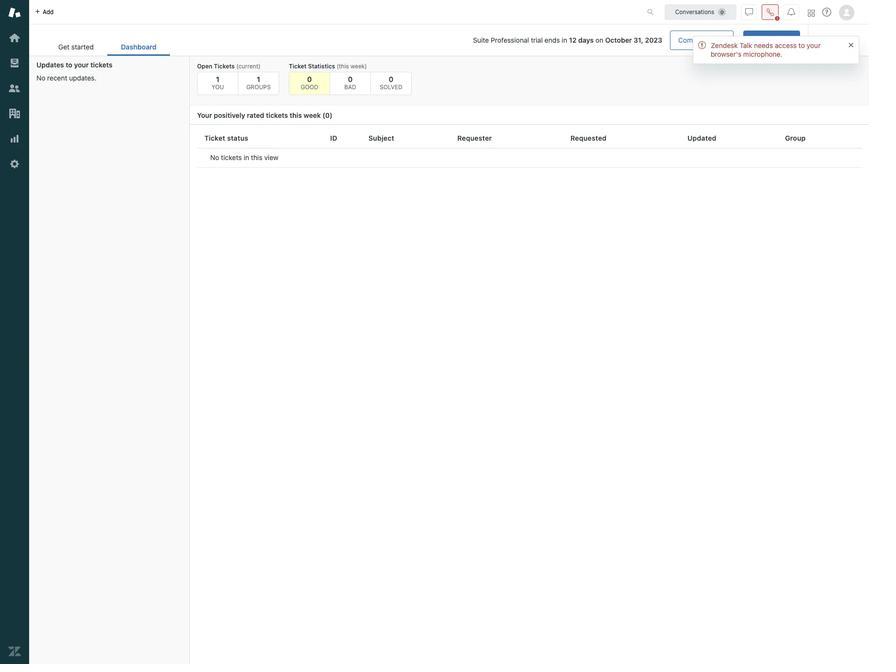 Task type: describe. For each thing, give the bounding box(es) containing it.
october
[[605, 36, 632, 44]]

notifications image
[[788, 8, 795, 16]]

your
[[197, 111, 212, 119]]

(
[[323, 111, 325, 119]]

reporting image
[[8, 133, 21, 145]]

in inside grid
[[244, 153, 249, 162]]

updates
[[36, 61, 64, 69]]

zendesk talk needs access to your browser's microphone.
[[711, 41, 821, 58]]

status
[[227, 134, 248, 142]]

solved
[[380, 84, 402, 91]]

0 for 0 solved
[[389, 75, 393, 84]]

get started
[[58, 43, 94, 51]]

)
[[330, 111, 332, 119]]

1 vertical spatial no
[[210, 153, 219, 162]]

rated
[[247, 111, 264, 119]]

compare plans button
[[670, 31, 734, 50]]

2023
[[645, 36, 662, 44]]

ticket for ticket status
[[204, 134, 225, 142]]

chat now button
[[816, 31, 861, 50]]

grid containing ticket status
[[190, 129, 869, 665]]

your inside button
[[765, 36, 779, 44]]

ends
[[545, 36, 560, 44]]

zendesk support image
[[8, 6, 21, 19]]

compare
[[678, 36, 707, 44]]

browser's
[[711, 50, 742, 58]]

positively
[[214, 111, 245, 119]]

subject
[[369, 134, 394, 142]]

needs
[[754, 41, 773, 50]]

to inside updates to your tickets no recent updates.
[[66, 61, 72, 69]]

admin image
[[8, 158, 21, 170]]

1 for 1 you
[[216, 75, 220, 84]]

0 for 0 good
[[307, 75, 312, 84]]

access
[[775, 41, 797, 50]]

trial for professional
[[531, 36, 543, 44]]

chat now
[[824, 36, 854, 44]]

zendesk image
[[8, 646, 21, 658]]

get started tab
[[45, 38, 107, 56]]

updated
[[688, 134, 717, 142]]

section containing suite professional trial ends in
[[178, 31, 800, 50]]

views image
[[8, 57, 21, 69]]

week)
[[351, 63, 367, 70]]

0 good
[[301, 75, 318, 91]]

October 31, 2023 text field
[[605, 36, 662, 44]]

1 vertical spatial this
[[251, 153, 262, 162]]

get
[[58, 43, 69, 51]]

add
[[43, 8, 54, 15]]

(this
[[337, 63, 349, 70]]

get help image
[[823, 8, 831, 17]]

updates to your tickets no recent updates.
[[36, 61, 113, 82]]

your inside updates to your tickets no recent updates.
[[74, 61, 89, 69]]

buy your trial button
[[743, 31, 800, 50]]

you
[[212, 84, 224, 91]]

0 solved
[[380, 75, 402, 91]]

1 for 1 groups
[[257, 75, 260, 84]]

0 right 'week'
[[325, 111, 330, 119]]

ticket statistics (this week)
[[289, 63, 367, 70]]

suite professional trial ends in 12 days on october 31, 2023
[[473, 36, 662, 44]]

tickets inside grid
[[221, 153, 242, 162]]



Task type: locate. For each thing, give the bounding box(es) containing it.
tickets for your
[[90, 61, 113, 69]]

groups
[[246, 84, 271, 91]]

1 horizontal spatial no
[[210, 153, 219, 162]]

dashboard
[[121, 43, 157, 51]]

0 inside 0 solved
[[389, 75, 393, 84]]

trial inside button
[[781, 36, 793, 44]]

1 inside 1 you
[[216, 75, 220, 84]]

days
[[578, 36, 594, 44]]

31,
[[634, 36, 643, 44]]

this
[[290, 111, 302, 119], [251, 153, 262, 162]]

to
[[799, 41, 805, 50], [66, 61, 72, 69]]

week
[[304, 111, 321, 119]]

your inside zendesk talk needs access to your browser's microphone.
[[807, 41, 821, 50]]

trial right needs
[[781, 36, 793, 44]]

ticket up 0 good on the left top of page
[[289, 63, 307, 70]]

ticket left status
[[204, 134, 225, 142]]

2 trial from the left
[[781, 36, 793, 44]]

conversations
[[675, 8, 714, 15]]

1 down tickets
[[216, 75, 220, 84]]

0 inside 0 bad
[[348, 75, 353, 84]]

0 for 0 bad
[[348, 75, 353, 84]]

2 horizontal spatial your
[[807, 41, 821, 50]]

1 horizontal spatial tickets
[[221, 153, 242, 162]]

trial
[[531, 36, 543, 44], [781, 36, 793, 44]]

1 horizontal spatial trial
[[781, 36, 793, 44]]

trial left ends
[[531, 36, 543, 44]]

microphone.
[[743, 50, 783, 58]]

open tickets (current)
[[197, 63, 261, 70]]

1 horizontal spatial in
[[562, 36, 567, 44]]

now
[[841, 36, 854, 44]]

0 vertical spatial tickets
[[90, 61, 113, 69]]

in down status
[[244, 153, 249, 162]]

0 horizontal spatial this
[[251, 153, 262, 162]]

zendesk products image
[[808, 9, 815, 16]]

0 horizontal spatial no
[[36, 74, 45, 82]]

1 horizontal spatial ticket
[[289, 63, 307, 70]]

talk
[[740, 41, 752, 50]]

ticket for ticket statistics (this week)
[[289, 63, 307, 70]]

zendesk
[[711, 41, 738, 50]]

view
[[264, 153, 278, 162]]

0 inside 0 good
[[307, 75, 312, 84]]

button displays agent's chat status as invisible. image
[[745, 8, 753, 16]]

tickets for rated
[[266, 111, 288, 119]]

no inside updates to your tickets no recent updates.
[[36, 74, 45, 82]]

tickets inside updates to your tickets no recent updates.
[[90, 61, 113, 69]]

open
[[197, 63, 212, 70]]

2 1 from the left
[[257, 75, 260, 84]]

1 horizontal spatial this
[[290, 111, 302, 119]]

buy
[[751, 36, 763, 44]]

1 horizontal spatial to
[[799, 41, 805, 50]]

1 you
[[212, 75, 224, 91]]

tab list
[[45, 38, 170, 56]]

customers image
[[8, 82, 21, 95]]

section
[[178, 31, 800, 50]]

tickets
[[90, 61, 113, 69], [266, 111, 288, 119], [221, 153, 242, 162]]

0 horizontal spatial 1
[[216, 75, 220, 84]]

plans
[[709, 36, 726, 44]]

buy your trial
[[751, 36, 793, 44]]

1 1 from the left
[[216, 75, 220, 84]]

in
[[562, 36, 567, 44], [244, 153, 249, 162]]

bad
[[344, 84, 356, 91]]

1 horizontal spatial 1
[[257, 75, 260, 84]]

1 vertical spatial ticket
[[204, 134, 225, 142]]

0 right 0 bad
[[389, 75, 393, 84]]

2 vertical spatial tickets
[[221, 153, 242, 162]]

your up updates.
[[74, 61, 89, 69]]

1 vertical spatial in
[[244, 153, 249, 162]]

no
[[36, 74, 45, 82], [210, 153, 219, 162]]

in left 12 on the top right of page
[[562, 36, 567, 44]]

× button
[[848, 38, 854, 50]]

0 vertical spatial ticket
[[289, 63, 307, 70]]

statistics
[[308, 63, 335, 70]]

1 vertical spatial to
[[66, 61, 72, 69]]

2 horizontal spatial tickets
[[266, 111, 288, 119]]

1
[[216, 75, 220, 84], [257, 75, 260, 84]]

12
[[569, 36, 577, 44]]

tab list containing get started
[[45, 38, 170, 56]]

0 vertical spatial no
[[36, 74, 45, 82]]

main element
[[0, 0, 29, 665]]

0 horizontal spatial in
[[244, 153, 249, 162]]

professional
[[491, 36, 529, 44]]

id
[[330, 134, 337, 142]]

1 trial from the left
[[531, 36, 543, 44]]

requested
[[571, 134, 607, 142]]

1 inside 1 groups
[[257, 75, 260, 84]]

tickets right rated in the top left of the page
[[266, 111, 288, 119]]

good
[[301, 84, 318, 91]]

to right access
[[799, 41, 805, 50]]

0 horizontal spatial your
[[74, 61, 89, 69]]

1 groups
[[246, 75, 271, 91]]

0
[[307, 75, 312, 84], [348, 75, 353, 84], [389, 75, 393, 84], [325, 111, 330, 119]]

get started image
[[8, 32, 21, 44]]

0 horizontal spatial trial
[[531, 36, 543, 44]]

no down ticket status at the top of the page
[[210, 153, 219, 162]]

1 horizontal spatial your
[[765, 36, 779, 44]]

1 down (current)
[[257, 75, 260, 84]]

no down updates
[[36, 74, 45, 82]]

0 vertical spatial in
[[562, 36, 567, 44]]

updates.
[[69, 74, 96, 82]]

1 vertical spatial tickets
[[266, 111, 288, 119]]

0 vertical spatial to
[[799, 41, 805, 50]]

your positively rated tickets this week ( 0 )
[[197, 111, 332, 119]]

to inside zendesk talk needs access to your browser's microphone.
[[799, 41, 805, 50]]

0 horizontal spatial to
[[66, 61, 72, 69]]

0 horizontal spatial tickets
[[90, 61, 113, 69]]

grid
[[190, 129, 869, 665]]

tickets up updates.
[[90, 61, 113, 69]]

group
[[785, 134, 806, 142]]

chat
[[824, 36, 839, 44]]

(current)
[[236, 63, 261, 70]]

0 bad
[[344, 75, 356, 91]]

your
[[765, 36, 779, 44], [807, 41, 821, 50], [74, 61, 89, 69]]

0 down "(this"
[[348, 75, 353, 84]]

0 horizontal spatial ticket
[[204, 134, 225, 142]]

tickets down ticket status at the top of the page
[[221, 153, 242, 162]]

this left the view
[[251, 153, 262, 162]]

suite
[[473, 36, 489, 44]]

0 down statistics
[[307, 75, 312, 84]]

started
[[71, 43, 94, 51]]

no tickets in this view
[[210, 153, 278, 162]]

conversations button
[[665, 4, 737, 20]]

your right buy
[[765, 36, 779, 44]]

add button
[[29, 0, 59, 24]]

requester
[[457, 134, 492, 142]]

your left chat
[[807, 41, 821, 50]]

ticket status
[[204, 134, 248, 142]]

compare plans
[[678, 36, 726, 44]]

×
[[848, 38, 854, 50]]

this left 'week'
[[290, 111, 302, 119]]

recent
[[47, 74, 67, 82]]

to up 'recent'
[[66, 61, 72, 69]]

0 vertical spatial this
[[290, 111, 302, 119]]

tickets
[[214, 63, 235, 70]]

ticket
[[289, 63, 307, 70], [204, 134, 225, 142]]

organizations image
[[8, 107, 21, 120]]

trial for your
[[781, 36, 793, 44]]

ticket inside grid
[[204, 134, 225, 142]]

on
[[596, 36, 603, 44]]



Task type: vqa. For each thing, say whether or not it's contained in the screenshot.
"add"
yes



